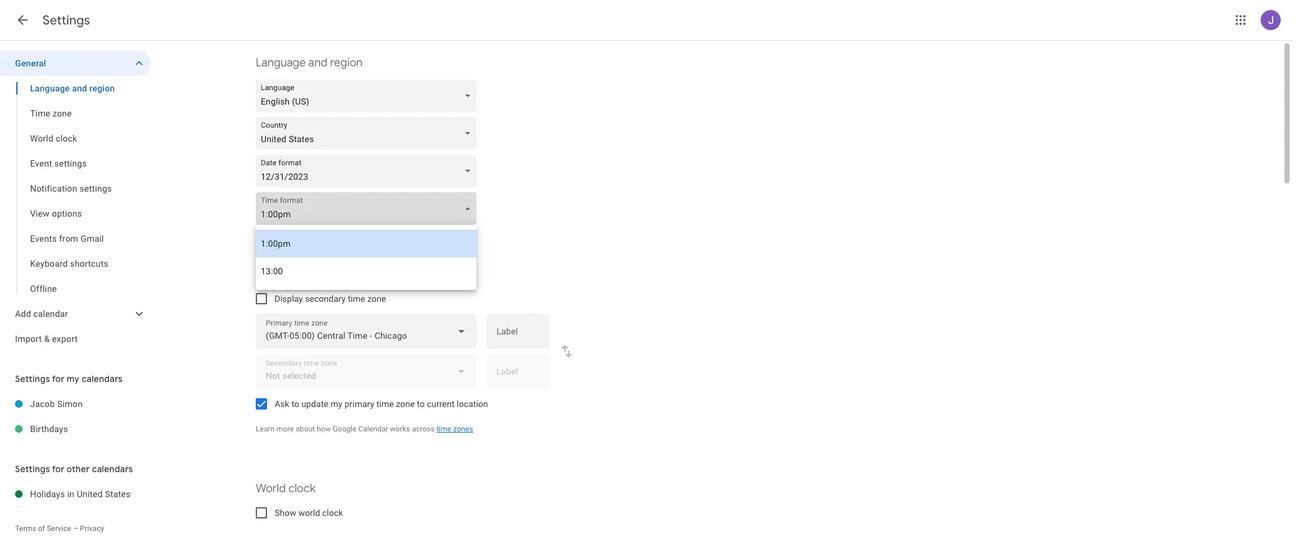 Task type: vqa. For each thing, say whether or not it's contained in the screenshot.
group containing Language and region
yes



Task type: describe. For each thing, give the bounding box(es) containing it.
&
[[44, 334, 50, 344]]

1 vertical spatial my
[[331, 399, 342, 409]]

world inside group
[[30, 134, 53, 144]]

works
[[390, 425, 410, 434]]

1 horizontal spatial clock
[[288, 482, 316, 497]]

ask
[[275, 399, 289, 409]]

zone down 13:00 option
[[367, 294, 386, 304]]

2 to from the left
[[417, 399, 425, 409]]

settings for event settings
[[54, 159, 87, 169]]

0 vertical spatial time
[[348, 294, 365, 304]]

calendars for settings for my calendars
[[82, 374, 123, 385]]

ask to update my primary time zone to current location
[[275, 399, 488, 409]]

settings for settings
[[43, 13, 90, 28]]

from
[[59, 234, 78, 244]]

calendar
[[33, 309, 68, 319]]

more
[[276, 425, 294, 434]]

world
[[298, 508, 320, 518]]

settings for my calendars
[[15, 374, 123, 385]]

view
[[30, 209, 50, 219]]

event
[[30, 159, 52, 169]]

display secondary time zone
[[275, 294, 386, 304]]

export
[[52, 334, 78, 344]]

view options
[[30, 209, 82, 219]]

location
[[457, 399, 488, 409]]

zone up display
[[283, 268, 308, 282]]

of
[[38, 525, 45, 534]]

settings for other calendars
[[15, 464, 133, 475]]

google
[[333, 425, 356, 434]]

settings for settings for other calendars
[[15, 464, 50, 475]]

time zone inside tree
[[30, 108, 72, 118]]

learn
[[256, 425, 275, 434]]

–
[[73, 525, 78, 534]]

import
[[15, 334, 42, 344]]

states
[[105, 490, 131, 500]]

service
[[47, 525, 71, 534]]

language and region inside tree
[[30, 83, 115, 93]]

settings for settings for my calendars
[[15, 374, 50, 385]]

learn more about how google calendar works across time zones
[[256, 425, 473, 434]]

0 vertical spatial language and region
[[256, 56, 363, 70]]

events
[[30, 234, 57, 244]]

import & export
[[15, 334, 78, 344]]

group containing language and region
[[0, 76, 150, 302]]

jacob simon tree item
[[0, 392, 150, 417]]

1 horizontal spatial time
[[256, 268, 280, 282]]

0 horizontal spatial language
[[30, 83, 70, 93]]

and inside tree
[[72, 83, 87, 93]]

birthdays
[[30, 424, 68, 434]]

holidays in united states tree item
[[0, 482, 150, 507]]

united
[[77, 490, 103, 500]]

1:00pm option
[[256, 230, 476, 258]]

birthdays tree item
[[0, 417, 150, 442]]

privacy link
[[80, 525, 104, 534]]

zones
[[453, 425, 473, 434]]

2 vertical spatial clock
[[322, 508, 343, 518]]

time inside tree
[[30, 108, 50, 118]]

0 horizontal spatial clock
[[56, 134, 77, 144]]

1 horizontal spatial language
[[256, 56, 306, 70]]

keyboard
[[30, 259, 68, 269]]

events from gmail
[[30, 234, 104, 244]]

world clock inside tree
[[30, 134, 77, 144]]

add
[[15, 309, 31, 319]]

simon
[[57, 399, 83, 409]]

options
[[52, 209, 82, 219]]



Task type: locate. For each thing, give the bounding box(es) containing it.
my up jacob simon tree item
[[67, 374, 79, 385]]

1 vertical spatial language
[[30, 83, 70, 93]]

current
[[427, 399, 455, 409]]

1 vertical spatial settings
[[15, 374, 50, 385]]

settings right "go back" image in the top of the page
[[43, 13, 90, 28]]

1 horizontal spatial region
[[330, 56, 363, 70]]

1 horizontal spatial my
[[331, 399, 342, 409]]

world clock
[[30, 134, 77, 144], [256, 482, 316, 497]]

to left current
[[417, 399, 425, 409]]

1 vertical spatial language and region
[[30, 83, 115, 93]]

my right update on the bottom left of the page
[[331, 399, 342, 409]]

go back image
[[15, 13, 30, 28]]

0 vertical spatial language
[[256, 56, 306, 70]]

holidays in united states
[[30, 490, 131, 500]]

0 vertical spatial and
[[308, 56, 327, 70]]

1 for from the top
[[52, 374, 64, 385]]

0 vertical spatial time zone
[[30, 108, 72, 118]]

time down 13:00 option
[[348, 294, 365, 304]]

1 vertical spatial time
[[376, 399, 394, 409]]

0 horizontal spatial region
[[89, 83, 115, 93]]

terms of service link
[[15, 525, 71, 534]]

clock up show world clock
[[288, 482, 316, 497]]

calendars for settings for other calendars
[[92, 464, 133, 475]]

2 horizontal spatial time
[[436, 425, 451, 434]]

shortcuts
[[70, 259, 108, 269]]

tree containing general
[[0, 51, 150, 352]]

13:00 option
[[256, 258, 476, 285]]

show
[[275, 508, 296, 518]]

0 vertical spatial for
[[52, 374, 64, 385]]

2 vertical spatial time
[[436, 425, 451, 434]]

2 horizontal spatial clock
[[322, 508, 343, 518]]

time up display
[[256, 268, 280, 282]]

for for other
[[52, 464, 64, 475]]

terms of service – privacy
[[15, 525, 104, 534]]

settings heading
[[43, 13, 90, 28]]

clock
[[56, 134, 77, 144], [288, 482, 316, 497], [322, 508, 343, 518]]

settings up notification settings
[[54, 159, 87, 169]]

2 vertical spatial settings
[[15, 464, 50, 475]]

1 horizontal spatial and
[[308, 56, 327, 70]]

1 horizontal spatial language and region
[[256, 56, 363, 70]]

for for my
[[52, 374, 64, 385]]

0 horizontal spatial and
[[72, 83, 87, 93]]

0 horizontal spatial language and region
[[30, 83, 115, 93]]

time zone up display
[[256, 268, 308, 282]]

world clock up event settings
[[30, 134, 77, 144]]

for left other
[[52, 464, 64, 475]]

0 vertical spatial world clock
[[30, 134, 77, 144]]

calendars
[[82, 374, 123, 385], [92, 464, 133, 475]]

privacy
[[80, 525, 104, 534]]

other
[[67, 464, 90, 475]]

1 horizontal spatial time
[[376, 399, 394, 409]]

display
[[275, 294, 303, 304]]

settings up options at the top left of page
[[80, 184, 112, 194]]

0 vertical spatial world
[[30, 134, 53, 144]]

zone up event settings
[[53, 108, 72, 118]]

world up 'event'
[[30, 134, 53, 144]]

time right the primary
[[376, 399, 394, 409]]

language and region
[[256, 56, 363, 70], [30, 83, 115, 93]]

settings up the holidays
[[15, 464, 50, 475]]

clock right world
[[322, 508, 343, 518]]

clock up event settings
[[56, 134, 77, 144]]

and
[[308, 56, 327, 70], [72, 83, 87, 93]]

time left zones
[[436, 425, 451, 434]]

time zone
[[30, 108, 72, 118], [256, 268, 308, 282]]

0 horizontal spatial to
[[291, 399, 299, 409]]

event settings
[[30, 159, 87, 169]]

1 vertical spatial region
[[89, 83, 115, 93]]

1 vertical spatial time zone
[[256, 268, 308, 282]]

across
[[412, 425, 435, 434]]

0 vertical spatial calendars
[[82, 374, 123, 385]]

settings
[[54, 159, 87, 169], [80, 184, 112, 194]]

1 vertical spatial calendars
[[92, 464, 133, 475]]

offline
[[30, 284, 57, 294]]

0 horizontal spatial time
[[30, 108, 50, 118]]

calendar
[[358, 425, 388, 434]]

gmail
[[81, 234, 104, 244]]

tree
[[0, 51, 150, 352]]

settings for notification settings
[[80, 184, 112, 194]]

zone up works
[[396, 399, 415, 409]]

in
[[67, 490, 74, 500]]

1 horizontal spatial to
[[417, 399, 425, 409]]

1 horizontal spatial time zone
[[256, 268, 308, 282]]

time zones link
[[436, 425, 473, 434]]

jacob
[[30, 399, 55, 409]]

region
[[330, 56, 363, 70], [89, 83, 115, 93]]

0 horizontal spatial time
[[348, 294, 365, 304]]

time up 'event'
[[30, 108, 50, 118]]

time
[[348, 294, 365, 304], [376, 399, 394, 409], [436, 425, 451, 434]]

zone inside tree
[[53, 108, 72, 118]]

0 vertical spatial time
[[30, 108, 50, 118]]

group
[[0, 76, 150, 302]]

primary
[[345, 399, 374, 409]]

general
[[15, 58, 46, 68]]

how
[[317, 425, 331, 434]]

0 vertical spatial settings
[[43, 13, 90, 28]]

show world clock
[[275, 508, 343, 518]]

calendars up jacob simon tree item
[[82, 374, 123, 385]]

0 vertical spatial region
[[330, 56, 363, 70]]

1 vertical spatial and
[[72, 83, 87, 93]]

1 to from the left
[[291, 399, 299, 409]]

0 vertical spatial clock
[[56, 134, 77, 144]]

0 horizontal spatial my
[[67, 374, 79, 385]]

1 horizontal spatial world
[[256, 482, 286, 497]]

keyboard shortcuts
[[30, 259, 108, 269]]

to
[[291, 399, 299, 409], [417, 399, 425, 409]]

settings for my calendars tree
[[0, 392, 150, 442]]

1 vertical spatial settings
[[80, 184, 112, 194]]

1 vertical spatial clock
[[288, 482, 316, 497]]

Label for secondary time zone. text field
[[497, 367, 539, 385]]

about
[[296, 425, 315, 434]]

1 horizontal spatial world clock
[[256, 482, 316, 497]]

terms
[[15, 525, 36, 534]]

0 horizontal spatial world
[[30, 134, 53, 144]]

0 horizontal spatial time zone
[[30, 108, 72, 118]]

0 vertical spatial my
[[67, 374, 79, 385]]

notification settings
[[30, 184, 112, 194]]

general tree item
[[0, 51, 150, 76]]

notification
[[30, 184, 77, 194]]

Label for primary time zone. text field
[[497, 327, 539, 345]]

jacob simon
[[30, 399, 83, 409]]

zone
[[53, 108, 72, 118], [283, 268, 308, 282], [367, 294, 386, 304], [396, 399, 415, 409]]

to right ask
[[291, 399, 299, 409]]

language
[[256, 56, 306, 70], [30, 83, 70, 93]]

for up jacob simon
[[52, 374, 64, 385]]

settings up jacob
[[15, 374, 50, 385]]

1 vertical spatial world
[[256, 482, 286, 497]]

world clock up the show
[[256, 482, 316, 497]]

world up the show
[[256, 482, 286, 497]]

for
[[52, 374, 64, 385], [52, 464, 64, 475]]

world
[[30, 134, 53, 144], [256, 482, 286, 497]]

None field
[[256, 80, 481, 112], [256, 117, 481, 150], [256, 155, 481, 187], [256, 192, 481, 225], [256, 314, 476, 349], [256, 80, 481, 112], [256, 117, 481, 150], [256, 155, 481, 187], [256, 192, 481, 225], [256, 314, 476, 349]]

0 horizontal spatial world clock
[[30, 134, 77, 144]]

settings
[[43, 13, 90, 28], [15, 374, 50, 385], [15, 464, 50, 475]]

calendars up states
[[92, 464, 133, 475]]

secondary
[[305, 294, 346, 304]]

1 vertical spatial for
[[52, 464, 64, 475]]

my
[[67, 374, 79, 385], [331, 399, 342, 409]]

1 vertical spatial world clock
[[256, 482, 316, 497]]

1 vertical spatial time
[[256, 268, 280, 282]]

holidays
[[30, 490, 65, 500]]

time zone up event settings
[[30, 108, 72, 118]]

time format list box
[[256, 225, 476, 290]]

add calendar
[[15, 309, 68, 319]]

holidays in united states link
[[30, 482, 150, 507]]

birthdays link
[[30, 417, 150, 442]]

0 vertical spatial settings
[[54, 159, 87, 169]]

update
[[301, 399, 328, 409]]

2 for from the top
[[52, 464, 64, 475]]

time
[[30, 108, 50, 118], [256, 268, 280, 282]]

region inside group
[[89, 83, 115, 93]]



